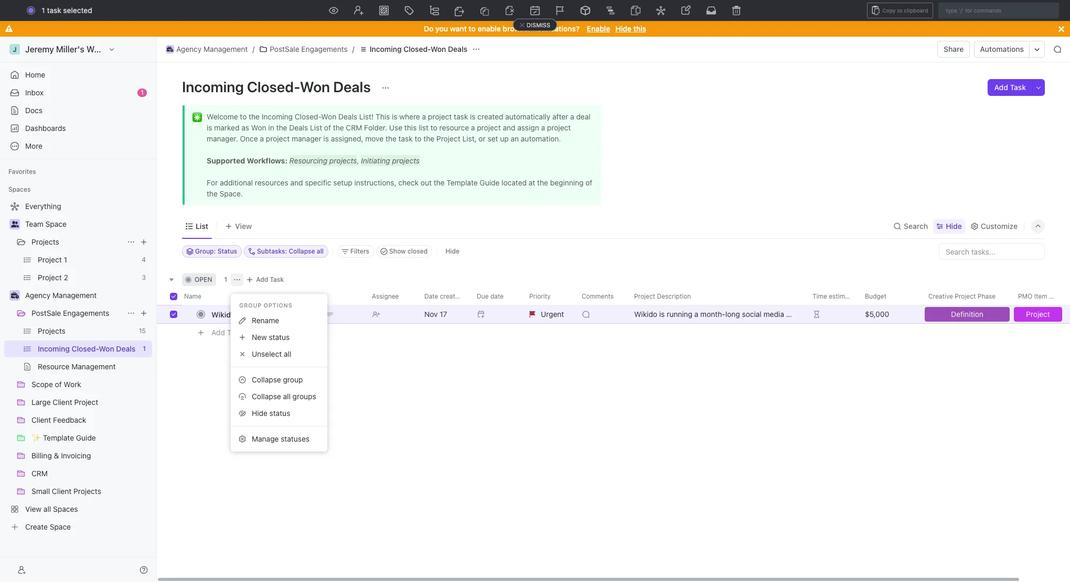 Task type: describe. For each thing, give the bounding box(es) containing it.
notifications?
[[533, 24, 580, 33]]

home
[[25, 70, 45, 79]]

add for the bottommost add task button
[[211, 328, 225, 337]]

0 vertical spatial management
[[204, 45, 248, 54]]

statuses
[[281, 435, 310, 444]]

collapse group button
[[235, 372, 323, 389]]

docs link
[[4, 102, 152, 119]]

wikido - social media campaign link
[[209, 307, 364, 322]]

this
[[633, 24, 646, 33]]

wikido - social media campaign
[[211, 310, 323, 319]]

new for new status
[[252, 333, 267, 342]]

0 vertical spatial incoming closed-won deals
[[370, 45, 467, 54]]

inbox
[[25, 88, 44, 97]]

0 vertical spatial 1
[[42, 6, 45, 15]]

docs
[[25, 106, 42, 115]]

list
[[196, 222, 208, 231]]

hide button
[[441, 245, 464, 258]]

share button
[[937, 41, 970, 58]]

type '/' for commands field
[[938, 3, 1059, 18]]

social
[[242, 310, 263, 319]]

selected
[[63, 6, 92, 15]]

unselect
[[252, 350, 282, 359]]

-
[[237, 310, 241, 319]]

group options
[[239, 302, 292, 309]]

hide status
[[252, 409, 290, 418]]

collapse all groups button
[[235, 389, 323, 405]]

postsale engagements inside tree
[[31, 309, 109, 318]]

sidebar navigation
[[0, 37, 157, 583]]

you
[[435, 24, 448, 33]]

search button
[[890, 219, 931, 234]]

Search tasks... text field
[[939, 244, 1044, 260]]

agency inside tree
[[25, 291, 50, 300]]

collapse for collapse group
[[252, 376, 281, 384]]

share
[[944, 45, 964, 54]]

browser
[[503, 24, 531, 33]]

groups
[[293, 392, 316, 401]]

dashboards link
[[4, 120, 152, 137]]

0 horizontal spatial task
[[227, 328, 242, 337]]

to
[[469, 24, 476, 33]]

campaign
[[288, 310, 323, 319]]

rename
[[252, 316, 279, 325]]

options
[[264, 302, 292, 309]]

list link
[[194, 219, 208, 234]]

business time image
[[167, 47, 173, 52]]

1 horizontal spatial agency management
[[176, 45, 248, 54]]

1 horizontal spatial add
[[256, 276, 268, 284]]

0 horizontal spatial closed-
[[247, 78, 300, 95]]

1 inside the sidebar navigation
[[141, 89, 144, 97]]

enable
[[587, 24, 610, 33]]

manage statuses
[[252, 435, 310, 444]]

2 horizontal spatial task
[[1010, 83, 1026, 92]]

dashboards
[[25, 124, 66, 133]]

customize button
[[967, 219, 1021, 234]]

2 horizontal spatial 1
[[224, 276, 227, 284]]

team space link
[[25, 216, 150, 233]]

2 vertical spatial add task button
[[207, 327, 247, 339]]

incoming closed-won deals link
[[357, 43, 470, 56]]

status for hide status
[[269, 409, 290, 418]]

collapse group
[[252, 376, 303, 384]]

⌘k
[[657, 6, 669, 15]]

tree inside the sidebar navigation
[[4, 198, 152, 536]]

hide status button
[[235, 405, 323, 422]]

all for unselect
[[284, 350, 291, 359]]

unselect all button
[[235, 346, 323, 363]]

favorites
[[8, 168, 36, 176]]

0 horizontal spatial postsale engagements link
[[31, 305, 123, 322]]

new status
[[252, 333, 290, 342]]

manage statuses button
[[235, 431, 323, 448]]

business time image
[[11, 293, 19, 299]]

1 task selected
[[42, 6, 92, 15]]

upgrade
[[941, 6, 971, 15]]



Task type: locate. For each thing, give the bounding box(es) containing it.
0 vertical spatial agency management
[[176, 45, 248, 54]]

1 vertical spatial agency management link
[[25, 287, 150, 304]]

1 horizontal spatial postsale engagements link
[[257, 43, 350, 56]]

1 horizontal spatial engagements
[[301, 45, 348, 54]]

all down new status button
[[284, 350, 291, 359]]

postsale
[[270, 45, 299, 54], [31, 309, 61, 318]]

2 vertical spatial task
[[227, 328, 242, 337]]

new down rename
[[252, 333, 267, 342]]

agency right business time icon
[[25, 291, 50, 300]]

management inside tree
[[52, 291, 97, 300]]

task
[[47, 6, 61, 15]]

team space
[[25, 220, 67, 229]]

0 vertical spatial collapse
[[252, 376, 281, 384]]

1 vertical spatial add
[[256, 276, 268, 284]]

deals
[[448, 45, 467, 54], [333, 78, 371, 95]]

open
[[195, 276, 212, 284]]

task up options
[[270, 276, 284, 284]]

1 horizontal spatial add task
[[256, 276, 284, 284]]

add task down the wikido
[[211, 328, 242, 337]]

0 vertical spatial postsale engagements
[[270, 45, 348, 54]]

user group image
[[11, 221, 19, 228]]

add for the top add task button
[[994, 83, 1008, 92]]

/
[[252, 45, 255, 54], [352, 45, 354, 54]]

add task button up group options
[[243, 274, 288, 286]]

1 vertical spatial incoming
[[182, 78, 244, 95]]

1 horizontal spatial /
[[352, 45, 354, 54]]

1 vertical spatial status
[[269, 409, 290, 418]]

1 vertical spatial postsale engagements link
[[31, 305, 123, 322]]

2 horizontal spatial add
[[994, 83, 1008, 92]]

collapse up hide status on the left bottom
[[252, 392, 281, 401]]

0 vertical spatial engagements
[[301, 45, 348, 54]]

2 vertical spatial 1
[[224, 276, 227, 284]]

new button
[[981, 2, 1017, 19]]

1 horizontal spatial task
[[270, 276, 284, 284]]

1 / from the left
[[252, 45, 255, 54]]

media
[[265, 310, 286, 319]]

0 horizontal spatial agency management
[[25, 291, 97, 300]]

0 vertical spatial agency
[[176, 45, 202, 54]]

1
[[42, 6, 45, 15], [141, 89, 144, 97], [224, 276, 227, 284]]

0 vertical spatial won
[[431, 45, 446, 54]]

new for new
[[995, 6, 1011, 15]]

add down automations button
[[994, 83, 1008, 92]]

agency management right business time icon
[[25, 291, 97, 300]]

hide inside dropdown button
[[946, 222, 962, 231]]

0 horizontal spatial postsale engagements
[[31, 309, 109, 318]]

0 vertical spatial incoming
[[370, 45, 402, 54]]

search
[[904, 222, 928, 231]]

unselect all
[[252, 350, 291, 359]]

all left 'groups'
[[283, 392, 291, 401]]

add up group options
[[256, 276, 268, 284]]

group
[[283, 376, 303, 384]]

engagements inside the sidebar navigation
[[63, 309, 109, 318]]

1 vertical spatial all
[[283, 392, 291, 401]]

hide button
[[933, 219, 965, 234]]

add task up group options
[[256, 276, 284, 284]]

1 vertical spatial deals
[[333, 78, 371, 95]]

all
[[284, 350, 291, 359], [283, 392, 291, 401]]

0 vertical spatial status
[[269, 333, 290, 342]]

1 vertical spatial 1
[[141, 89, 144, 97]]

1 horizontal spatial deals
[[448, 45, 467, 54]]

1 horizontal spatial closed-
[[404, 45, 431, 54]]

1 horizontal spatial new
[[995, 6, 1011, 15]]

1 vertical spatial management
[[52, 291, 97, 300]]

collapse up collapse all groups button
[[252, 376, 281, 384]]

1 horizontal spatial 1
[[141, 89, 144, 97]]

0 vertical spatial task
[[1010, 83, 1026, 92]]

incoming closed-won deals
[[370, 45, 467, 54], [182, 78, 374, 95]]

add task button
[[988, 79, 1032, 96], [243, 274, 288, 286], [207, 327, 247, 339]]

want
[[450, 24, 467, 33]]

1 vertical spatial postsale engagements
[[31, 309, 109, 318]]

1 vertical spatial collapse
[[252, 392, 281, 401]]

search...
[[526, 6, 556, 15]]

0 vertical spatial add task button
[[988, 79, 1032, 96]]

home link
[[4, 67, 152, 83]]

0 vertical spatial all
[[284, 350, 291, 359]]

1 vertical spatial task
[[270, 276, 284, 284]]

1 horizontal spatial won
[[431, 45, 446, 54]]

task
[[1010, 83, 1026, 92], [270, 276, 284, 284], [227, 328, 242, 337]]

0 horizontal spatial deals
[[333, 78, 371, 95]]

automations button
[[975, 41, 1029, 57]]

collapse inside collapse group "button"
[[252, 376, 281, 384]]

0 horizontal spatial management
[[52, 291, 97, 300]]

0 vertical spatial add
[[994, 83, 1008, 92]]

agency management
[[176, 45, 248, 54], [25, 291, 97, 300]]

0 horizontal spatial add task
[[211, 328, 242, 337]]

postsale engagements link
[[257, 43, 350, 56], [31, 305, 123, 322]]

postsale inside tree
[[31, 309, 61, 318]]

1 vertical spatial won
[[300, 78, 330, 95]]

1 vertical spatial add task
[[256, 276, 284, 284]]

1 vertical spatial engagements
[[63, 309, 109, 318]]

2 horizontal spatial add task
[[994, 83, 1026, 92]]

closed-
[[404, 45, 431, 54], [247, 78, 300, 95]]

hide
[[615, 24, 632, 33], [946, 222, 962, 231], [445, 248, 460, 255], [252, 409, 267, 418]]

upgrade link
[[927, 3, 977, 18]]

add task down automations button
[[994, 83, 1026, 92]]

0 horizontal spatial engagements
[[63, 309, 109, 318]]

0 vertical spatial deals
[[448, 45, 467, 54]]

0 vertical spatial postsale engagements link
[[257, 43, 350, 56]]

collapse
[[252, 376, 281, 384], [252, 392, 281, 401]]

1 horizontal spatial management
[[204, 45, 248, 54]]

task down -
[[227, 328, 242, 337]]

engagements
[[301, 45, 348, 54], [63, 309, 109, 318]]

0 horizontal spatial won
[[300, 78, 330, 95]]

space
[[45, 220, 67, 229]]

customize
[[981, 222, 1018, 231]]

task down automations button
[[1010, 83, 1026, 92]]

collapse all groups
[[252, 392, 316, 401]]

agency management link
[[163, 43, 250, 56], [25, 287, 150, 304]]

1 horizontal spatial agency
[[176, 45, 202, 54]]

all for collapse
[[283, 392, 291, 401]]

add
[[994, 83, 1008, 92], [256, 276, 268, 284], [211, 328, 225, 337]]

2 vertical spatial add task
[[211, 328, 242, 337]]

0 vertical spatial new
[[995, 6, 1011, 15]]

management
[[204, 45, 248, 54], [52, 291, 97, 300]]

favorites button
[[4, 166, 40, 178]]

$5,000
[[865, 310, 889, 319]]

1 collapse from the top
[[252, 376, 281, 384]]

enable
[[478, 24, 501, 33]]

2 collapse from the top
[[252, 392, 281, 401]]

manage
[[252, 435, 279, 444]]

do you want to enable browser notifications? enable hide this
[[424, 24, 646, 33]]

0 horizontal spatial add
[[211, 328, 225, 337]]

status
[[269, 333, 290, 342], [269, 409, 290, 418]]

collapse inside collapse all groups button
[[252, 392, 281, 401]]

agency management right business time image
[[176, 45, 248, 54]]

$5,000 button
[[859, 305, 922, 324]]

postsale engagements
[[270, 45, 348, 54], [31, 309, 109, 318]]

projects
[[31, 238, 59, 247]]

1 horizontal spatial postsale engagements
[[270, 45, 348, 54]]

0 horizontal spatial postsale
[[31, 309, 61, 318]]

status for new status
[[269, 333, 290, 342]]

0 vertical spatial agency management link
[[163, 43, 250, 56]]

1 vertical spatial incoming closed-won deals
[[182, 78, 374, 95]]

1 vertical spatial closed-
[[247, 78, 300, 95]]

add task
[[994, 83, 1026, 92], [256, 276, 284, 284], [211, 328, 242, 337]]

1 horizontal spatial postsale
[[270, 45, 299, 54]]

new status button
[[235, 329, 323, 346]]

add down the wikido
[[211, 328, 225, 337]]

incoming inside incoming closed-won deals link
[[370, 45, 402, 54]]

1 horizontal spatial incoming
[[370, 45, 402, 54]]

0 horizontal spatial agency management link
[[25, 287, 150, 304]]

1 vertical spatial add task button
[[243, 274, 288, 286]]

2 / from the left
[[352, 45, 354, 54]]

tree
[[4, 198, 152, 536]]

0 horizontal spatial agency
[[25, 291, 50, 300]]

tree containing team space
[[4, 198, 152, 536]]

agency management inside the sidebar navigation
[[25, 291, 97, 300]]

spaces
[[8, 186, 31, 194]]

dismiss
[[527, 21, 550, 28]]

won
[[431, 45, 446, 54], [300, 78, 330, 95]]

agency
[[176, 45, 202, 54], [25, 291, 50, 300]]

status down collapse all groups button
[[269, 409, 290, 418]]

projects link
[[31, 234, 123, 251]]

0 vertical spatial add task
[[994, 83, 1026, 92]]

2 vertical spatial add
[[211, 328, 225, 337]]

automations
[[980, 45, 1024, 54]]

add task button down the wikido
[[207, 327, 247, 339]]

0 horizontal spatial new
[[252, 333, 267, 342]]

wikido
[[211, 310, 235, 319]]

collapse for collapse all groups
[[252, 392, 281, 401]]

add task button down automations button
[[988, 79, 1032, 96]]

0 horizontal spatial incoming
[[182, 78, 244, 95]]

1 vertical spatial agency management
[[25, 291, 97, 300]]

0 vertical spatial closed-
[[404, 45, 431, 54]]

0 horizontal spatial 1
[[42, 6, 45, 15]]

1 horizontal spatial agency management link
[[163, 43, 250, 56]]

new
[[995, 6, 1011, 15], [252, 333, 267, 342]]

do
[[424, 24, 434, 33]]

team
[[25, 220, 43, 229]]

1 vertical spatial new
[[252, 333, 267, 342]]

1 vertical spatial postsale
[[31, 309, 61, 318]]

status down rename button
[[269, 333, 290, 342]]

0 horizontal spatial /
[[252, 45, 255, 54]]

new up the automations on the right top
[[995, 6, 1011, 15]]

rename button
[[235, 313, 323, 329]]

1 vertical spatial agency
[[25, 291, 50, 300]]

0 vertical spatial postsale
[[270, 45, 299, 54]]

group
[[239, 302, 262, 309]]

agency right business time image
[[176, 45, 202, 54]]

incoming
[[370, 45, 402, 54], [182, 78, 244, 95]]



Task type: vqa. For each thing, say whether or not it's contained in the screenshot.
"Jm" dropdown button to the left
no



